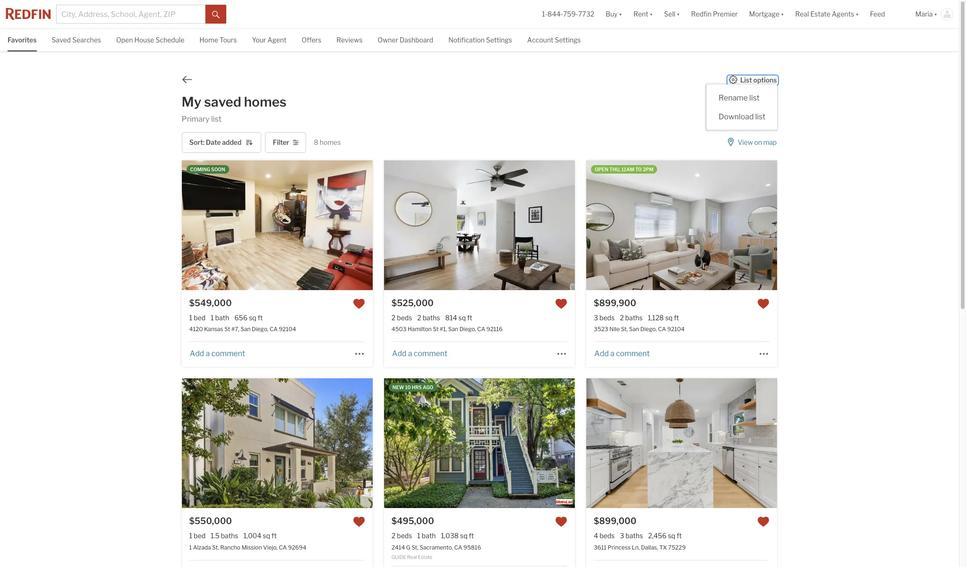 Task type: describe. For each thing, give the bounding box(es) containing it.
1 down $495,000
[[417, 533, 420, 541]]

2414 g st, sacramento, ca 95816 guide real estate
[[392, 544, 481, 561]]

reviews
[[336, 36, 363, 44]]

1.5
[[211, 533, 220, 541]]

3 diego, from the left
[[640, 326, 657, 333]]

1 up 4120
[[189, 314, 192, 322]]

bed for $549,000
[[194, 314, 206, 322]]

homes inside my saved homes primary list
[[244, 94, 287, 110]]

3 photo of 4120 kansas st #7, san diego, ca 92104 image from the left
[[373, 161, 564, 291]]

notification
[[448, 36, 485, 44]]

favorite button image for $495,000
[[555, 516, 567, 529]]

1 vertical spatial homes
[[320, 138, 341, 146]]

2 photo of 1 alzada st, rancho mission viejo, ca 92694 image from the left
[[182, 379, 373, 509]]

download list button
[[707, 107, 777, 126]]

▾ for maria ▾
[[934, 10, 937, 18]]

tours
[[220, 36, 237, 44]]

ft for $495,000
[[469, 533, 474, 541]]

4120
[[189, 326, 203, 333]]

2 baths for $525,000
[[417, 314, 440, 322]]

2 beds for $495,000
[[392, 533, 412, 541]]

view on map
[[738, 139, 777, 147]]

844-
[[548, 10, 563, 18]]

rent
[[634, 10, 648, 18]]

4120 kansas st #7, san diego, ca 92104
[[189, 326, 296, 333]]

feed
[[870, 10, 885, 18]]

filter button
[[265, 132, 306, 153]]

open
[[595, 167, 608, 173]]

add for $525,000
[[392, 350, 406, 359]]

11am
[[622, 167, 634, 173]]

favorites link
[[8, 29, 37, 50]]

add a comment button for $525,000
[[392, 350, 448, 359]]

2 down $899,900
[[620, 314, 624, 322]]

a for $525,000
[[408, 350, 412, 359]]

comment for $549,000
[[211, 350, 245, 359]]

favorites
[[8, 36, 37, 44]]

$899,000
[[594, 517, 637, 527]]

2 baths for $899,900
[[620, 314, 643, 322]]

favorite button image for $550,000
[[353, 516, 365, 529]]

814
[[445, 314, 457, 322]]

beds for $899,900
[[600, 314, 615, 322]]

2 up hamilton
[[417, 314, 421, 322]]

beds for $899,000
[[600, 533, 615, 541]]

open thu, 11am to 2pm
[[595, 167, 654, 173]]

ft for $525,000
[[467, 314, 472, 322]]

settings for notification settings
[[486, 36, 512, 44]]

2pm
[[643, 167, 654, 173]]

offers
[[302, 36, 321, 44]]

3 photo of 3523 nile st, san diego, ca 92104 image from the left
[[777, 161, 966, 291]]

1 photo of 1 alzada st, rancho mission viejo, ca 92694 image from the left
[[0, 379, 182, 509]]

4 beds
[[594, 533, 615, 541]]

favorite button checkbox for $549,000
[[353, 298, 365, 310]]

2 beds for $525,000
[[392, 314, 412, 322]]

3611
[[594, 544, 607, 552]]

4
[[594, 533, 598, 541]]

redfin premier
[[691, 10, 738, 18]]

diego, for $525,000
[[460, 326, 476, 333]]

1-844-759-7732 link
[[542, 10, 594, 18]]

1 92104 from the left
[[279, 326, 296, 333]]

$525,000
[[392, 299, 434, 309]]

sq for $549,000
[[249, 314, 256, 322]]

1,004 sq ft
[[244, 533, 277, 541]]

dialog containing rename list
[[707, 84, 777, 130]]

1 photo of 3611 princess ln, dallas, tx 75229 image from the left
[[395, 379, 586, 509]]

▾ for buy ▾
[[619, 10, 622, 18]]

1 up kansas
[[211, 314, 214, 322]]

1,004
[[244, 533, 261, 541]]

ago
[[423, 385, 433, 391]]

account settings
[[527, 36, 581, 44]]

mortgage ▾ button
[[749, 0, 784, 28]]

mortgage ▾ button
[[743, 0, 790, 28]]

soon
[[211, 167, 225, 173]]

notification settings
[[448, 36, 512, 44]]

map
[[763, 139, 777, 147]]

buy ▾ button
[[606, 0, 622, 28]]

75229
[[668, 544, 686, 552]]

favorite button checkbox for $495,000
[[555, 516, 567, 529]]

mortgage ▾
[[749, 10, 784, 18]]

2,456
[[648, 533, 667, 541]]

2 up 4503
[[392, 314, 396, 322]]

nile
[[609, 326, 620, 333]]

st, for $899,900
[[621, 326, 628, 333]]

ft for $899,000
[[677, 533, 682, 541]]

favorite button image for $525,000
[[555, 298, 567, 310]]

1 bed for $549,000
[[189, 314, 206, 322]]

3523
[[594, 326, 608, 333]]

3 baths
[[620, 533, 643, 541]]

baths for $899,900
[[625, 314, 643, 322]]

3 photo of 2414 g st, sacramento, ca 95816 image from the left
[[575, 379, 766, 509]]

sq for $550,000
[[263, 533, 270, 541]]

2,456 sq ft
[[648, 533, 682, 541]]

my saved homes primary list
[[182, 94, 287, 124]]

▾ for mortgage ▾
[[781, 10, 784, 18]]

download list
[[719, 112, 766, 121]]

comment for $525,000
[[414, 350, 447, 359]]

maria
[[915, 10, 933, 18]]

$550,000
[[189, 517, 232, 527]]

2 up 2414
[[392, 533, 396, 541]]

kansas
[[204, 326, 223, 333]]

sell
[[664, 10, 675, 18]]

add a comment button for $549,000
[[189, 350, 246, 359]]

add for $549,000
[[190, 350, 204, 359]]

home tours
[[200, 36, 237, 44]]

1 bath for $549,000
[[211, 314, 229, 322]]

your
[[252, 36, 266, 44]]

house
[[134, 36, 154, 44]]

7732
[[578, 10, 594, 18]]

to
[[635, 167, 642, 173]]

2 photo of 3523 nile st, san diego, ca 92104 image from the left
[[586, 161, 777, 291]]

3523 nile st, san diego, ca 92104
[[594, 326, 685, 333]]

3 photo of 3611 princess ln, dallas, tx 75229 image from the left
[[777, 379, 966, 509]]

agents
[[832, 10, 854, 18]]

ca for $549,000
[[270, 326, 278, 333]]

ca for $525,000
[[477, 326, 485, 333]]

sq for $525,000
[[459, 314, 466, 322]]

add for $899,900
[[594, 350, 609, 359]]

ca inside 2414 g st, sacramento, ca 95816 guide real estate
[[454, 544, 462, 552]]

san for $525,000
[[448, 326, 458, 333]]

redfin
[[691, 10, 712, 18]]

list
[[740, 76, 752, 84]]

1 photo of 4120 kansas st #7, san diego, ca 92104 image from the left
[[0, 161, 182, 291]]

2 photo of 4503 hamilton st #1, san diego, ca 92116 image from the left
[[384, 161, 575, 291]]

add a comment for $899,900
[[594, 350, 650, 359]]

account
[[527, 36, 553, 44]]

1.5 baths
[[211, 533, 238, 541]]

estate inside 2414 g st, sacramento, ca 95816 guide real estate
[[418, 555, 432, 561]]

st for $525,000
[[433, 326, 439, 333]]

rent ▾
[[634, 10, 653, 18]]

favorite button image for $899,900
[[758, 298, 770, 310]]

thu,
[[609, 167, 621, 173]]

account settings link
[[527, 29, 581, 50]]

rename list button
[[707, 88, 777, 107]]

add a comment button for $899,900
[[594, 350, 650, 359]]

759-
[[563, 10, 578, 18]]

dashboard
[[400, 36, 433, 44]]

1,128
[[648, 314, 664, 322]]

656
[[234, 314, 248, 322]]



Task type: vqa. For each thing, say whether or not it's contained in the screenshot.
favorite button checkbox
yes



Task type: locate. For each thing, give the bounding box(es) containing it.
favorite button checkbox for $525,000
[[555, 298, 567, 310]]

estate down sacramento,
[[418, 555, 432, 561]]

bath up sacramento,
[[422, 533, 436, 541]]

1 horizontal spatial 92104
[[667, 326, 685, 333]]

$899,900
[[594, 299, 636, 309]]

0 vertical spatial real
[[795, 10, 809, 18]]

ln,
[[632, 544, 640, 552]]

1 2 baths from the left
[[417, 314, 440, 322]]

favorite button image
[[555, 298, 567, 310], [555, 516, 567, 529], [758, 516, 770, 529]]

▾ right maria
[[934, 10, 937, 18]]

0 horizontal spatial san
[[241, 326, 251, 333]]

beds for $525,000
[[397, 314, 412, 322]]

searches
[[72, 36, 101, 44]]

2 photo of 2414 g st, sacramento, ca 95816 image from the left
[[384, 379, 575, 509]]

saved
[[52, 36, 71, 44]]

2 add a comment from the left
[[392, 350, 447, 359]]

open house schedule
[[116, 36, 184, 44]]

homes
[[244, 94, 287, 110], [320, 138, 341, 146]]

4503 hamilton st #1, san diego, ca 92116
[[392, 326, 503, 333]]

beds up 3523
[[600, 314, 615, 322]]

3 beds
[[594, 314, 615, 322]]

hamilton
[[408, 326, 432, 333]]

st, inside 2414 g st, sacramento, ca 95816 guide real estate
[[412, 544, 418, 552]]

list right download
[[755, 112, 766, 121]]

4 ▾ from the left
[[781, 10, 784, 18]]

1 bath
[[211, 314, 229, 322], [417, 533, 436, 541]]

ft right 656
[[258, 314, 263, 322]]

0 horizontal spatial real
[[407, 555, 417, 561]]

2 comment from the left
[[414, 350, 447, 359]]

diego, down the 656 sq ft
[[252, 326, 268, 333]]

baths up ln,
[[626, 533, 643, 541]]

1 horizontal spatial settings
[[555, 36, 581, 44]]

1 horizontal spatial a
[[408, 350, 412, 359]]

coming
[[190, 167, 210, 173]]

1 horizontal spatial homes
[[320, 138, 341, 146]]

estate
[[810, 10, 831, 18], [418, 555, 432, 561]]

beds right 4
[[600, 533, 615, 541]]

st, down 1.5
[[212, 544, 219, 552]]

1,038
[[441, 533, 459, 541]]

bed up 4120
[[194, 314, 206, 322]]

mission
[[242, 544, 262, 552]]

real estate agents ▾ button
[[790, 0, 864, 28]]

5 ▾ from the left
[[856, 10, 859, 18]]

bath up kansas
[[215, 314, 229, 322]]

2 photo of 4120 kansas st #7, san diego, ca 92104 image from the left
[[182, 161, 373, 291]]

1 comment from the left
[[211, 350, 245, 359]]

a for $899,900
[[610, 350, 614, 359]]

photo of 2414 g st, sacramento, ca 95816 image
[[193, 379, 384, 509], [384, 379, 575, 509], [575, 379, 766, 509]]

real inside dropdown button
[[795, 10, 809, 18]]

0 vertical spatial homes
[[244, 94, 287, 110]]

3 san from the left
[[629, 326, 639, 333]]

2 ▾ from the left
[[650, 10, 653, 18]]

ca right viejo,
[[279, 544, 287, 552]]

added
[[222, 139, 241, 147]]

2 horizontal spatial comment
[[616, 350, 650, 359]]

diego, down 1,128
[[640, 326, 657, 333]]

bed for $550,000
[[194, 533, 206, 541]]

0 horizontal spatial st,
[[212, 544, 219, 552]]

2 horizontal spatial add a comment button
[[594, 350, 650, 359]]

1 horizontal spatial st,
[[412, 544, 418, 552]]

ca left the 92116
[[477, 326, 485, 333]]

2 add from the left
[[392, 350, 406, 359]]

1 photo of 4503 hamilton st #1, san diego, ca 92116 image from the left
[[193, 161, 384, 291]]

a down kansas
[[206, 350, 210, 359]]

2 baths up hamilton
[[417, 314, 440, 322]]

1
[[189, 314, 192, 322], [211, 314, 214, 322], [189, 533, 192, 541], [417, 533, 420, 541], [189, 544, 192, 552]]

1 san from the left
[[241, 326, 251, 333]]

sq for $495,000
[[460, 533, 467, 541]]

2 beds up 2414
[[392, 533, 412, 541]]

san right 'nile'
[[629, 326, 639, 333]]

1 photo of 3523 nile st, san diego, ca 92104 image from the left
[[395, 161, 586, 291]]

add
[[190, 350, 204, 359], [392, 350, 406, 359], [594, 350, 609, 359]]

san right '#7,'
[[241, 326, 251, 333]]

1 add from the left
[[190, 350, 204, 359]]

0 horizontal spatial add a comment
[[190, 350, 245, 359]]

st
[[224, 326, 230, 333], [433, 326, 439, 333]]

ft for $549,000
[[258, 314, 263, 322]]

add a comment for $549,000
[[190, 350, 245, 359]]

2 add a comment button from the left
[[392, 350, 448, 359]]

dialog
[[707, 84, 777, 130]]

City, Address, School, Agent, ZIP search field
[[56, 5, 206, 24]]

comment down '#7,'
[[211, 350, 245, 359]]

beds up g
[[397, 533, 412, 541]]

1 horizontal spatial add
[[392, 350, 406, 359]]

sq
[[249, 314, 256, 322], [459, 314, 466, 322], [665, 314, 673, 322], [263, 533, 270, 541], [460, 533, 467, 541], [668, 533, 675, 541]]

comment down 3523 nile st, san diego, ca 92104
[[616, 350, 650, 359]]

bed up alzada
[[194, 533, 206, 541]]

3 add from the left
[[594, 350, 609, 359]]

2 horizontal spatial diego,
[[640, 326, 657, 333]]

estate inside dropdown button
[[810, 10, 831, 18]]

add a comment button
[[189, 350, 246, 359], [392, 350, 448, 359], [594, 350, 650, 359]]

0 horizontal spatial 2 baths
[[417, 314, 440, 322]]

2 diego, from the left
[[460, 326, 476, 333]]

baths up hamilton
[[423, 314, 440, 322]]

1 vertical spatial 1 bath
[[417, 533, 436, 541]]

1 bath up kansas
[[211, 314, 229, 322]]

list down list options button
[[749, 93, 760, 102]]

sort
[[189, 139, 203, 147]]

1 horizontal spatial comment
[[414, 350, 447, 359]]

comment
[[211, 350, 245, 359], [414, 350, 447, 359], [616, 350, 650, 359]]

1 diego, from the left
[[252, 326, 268, 333]]

photo of 1 alzada st, rancho mission viejo, ca 92694 image
[[0, 379, 182, 509], [182, 379, 373, 509], [373, 379, 564, 509]]

ft up 95816
[[469, 533, 474, 541]]

a down 'nile'
[[610, 350, 614, 359]]

sq right 1,038
[[460, 533, 467, 541]]

2 1 bed from the top
[[189, 533, 206, 541]]

sq up 75229
[[668, 533, 675, 541]]

feed button
[[864, 0, 910, 28]]

a
[[206, 350, 210, 359], [408, 350, 412, 359], [610, 350, 614, 359]]

1 bed for $550,000
[[189, 533, 206, 541]]

metrolist services, inc (sacramento) image
[[556, 500, 573, 505]]

baths up 3523 nile st, san diego, ca 92104
[[625, 314, 643, 322]]

1 horizontal spatial san
[[448, 326, 458, 333]]

ft up viejo,
[[272, 533, 277, 541]]

0 horizontal spatial estate
[[418, 555, 432, 561]]

add down 4120
[[190, 350, 204, 359]]

baths for $899,000
[[626, 533, 643, 541]]

diego, down 814 sq ft
[[460, 326, 476, 333]]

1 vertical spatial bed
[[194, 533, 206, 541]]

1 1 bed from the top
[[189, 314, 206, 322]]

submit search image
[[212, 11, 220, 18]]

settings inside 'account settings' 'link'
[[555, 36, 581, 44]]

2 92104 from the left
[[667, 326, 685, 333]]

view on map button
[[726, 132, 777, 153]]

1 bath for $495,000
[[417, 533, 436, 541]]

list options
[[740, 76, 777, 84]]

real inside 2414 g st, sacramento, ca 95816 guide real estate
[[407, 555, 417, 561]]

▾ right mortgage
[[781, 10, 784, 18]]

favorite button checkbox
[[555, 298, 567, 310], [758, 298, 770, 310], [555, 516, 567, 529]]

add a comment down kansas
[[190, 350, 245, 359]]

1 horizontal spatial bath
[[422, 533, 436, 541]]

3 photo of 1 alzada st, rancho mission viejo, ca 92694 image from the left
[[373, 379, 564, 509]]

2414
[[392, 544, 405, 552]]

viejo,
[[263, 544, 278, 552]]

1 alzada st, rancho mission viejo, ca 92694
[[189, 544, 306, 552]]

0 vertical spatial 1 bed
[[189, 314, 206, 322]]

ca down 1,128 sq ft on the bottom right
[[658, 326, 666, 333]]

princess
[[608, 544, 631, 552]]

ft right 814 at the bottom of the page
[[467, 314, 472, 322]]

814 sq ft
[[445, 314, 472, 322]]

1 bed up 4120
[[189, 314, 206, 322]]

1 2 beds from the top
[[392, 314, 412, 322]]

favorite button image for $549,000
[[353, 298, 365, 310]]

add a comment
[[190, 350, 245, 359], [392, 350, 447, 359], [594, 350, 650, 359]]

2 2 beds from the top
[[392, 533, 412, 541]]

6 ▾ from the left
[[934, 10, 937, 18]]

settings for account settings
[[555, 36, 581, 44]]

ft up 75229
[[677, 533, 682, 541]]

baths for $525,000
[[423, 314, 440, 322]]

#1,
[[440, 326, 447, 333]]

san right #1, at the bottom left of the page
[[448, 326, 458, 333]]

sq up viejo,
[[263, 533, 270, 541]]

photo of 4503 hamilton st #1, san diego, ca 92116 image
[[193, 161, 384, 291], [384, 161, 575, 291], [575, 161, 766, 291]]

2 horizontal spatial add a comment
[[594, 350, 650, 359]]

1 horizontal spatial add a comment
[[392, 350, 447, 359]]

ft right 1,128
[[674, 314, 679, 322]]

sell ▾
[[664, 10, 680, 18]]

1 add a comment from the left
[[190, 350, 245, 359]]

0 horizontal spatial add a comment button
[[189, 350, 246, 359]]

add a comment button down kansas
[[189, 350, 246, 359]]

3 for 3 beds
[[594, 314, 598, 322]]

st, for $550,000
[[212, 544, 219, 552]]

buy ▾
[[606, 10, 622, 18]]

buy
[[606, 10, 618, 18]]

tx
[[659, 544, 667, 552]]

▾ right sell
[[677, 10, 680, 18]]

your agent
[[252, 36, 287, 44]]

list for rename list
[[749, 93, 760, 102]]

1 horizontal spatial real
[[795, 10, 809, 18]]

3 comment from the left
[[616, 350, 650, 359]]

1 vertical spatial bath
[[422, 533, 436, 541]]

a for $549,000
[[206, 350, 210, 359]]

favorite button checkbox
[[353, 298, 365, 310], [353, 516, 365, 529], [758, 516, 770, 529]]

favorite button checkbox for $899,000
[[758, 516, 770, 529]]

1 horizontal spatial estate
[[810, 10, 831, 18]]

hrs
[[412, 385, 422, 391]]

2 a from the left
[[408, 350, 412, 359]]

ft for $550,000
[[272, 533, 277, 541]]

a down hamilton
[[408, 350, 412, 359]]

san
[[241, 326, 251, 333], [448, 326, 458, 333], [629, 326, 639, 333]]

sq right 1,128
[[665, 314, 673, 322]]

2 san from the left
[[448, 326, 458, 333]]

2 horizontal spatial st,
[[621, 326, 628, 333]]

2 beds
[[392, 314, 412, 322], [392, 533, 412, 541]]

st left #1, at the bottom left of the page
[[433, 326, 439, 333]]

photo of 3523 nile st, san diego, ca 92104 image
[[395, 161, 586, 291], [586, 161, 777, 291], [777, 161, 966, 291]]

1 horizontal spatial st
[[433, 326, 439, 333]]

1 vertical spatial 3
[[620, 533, 624, 541]]

sq right 814 at the bottom of the page
[[459, 314, 466, 322]]

2 horizontal spatial add
[[594, 350, 609, 359]]

1 vertical spatial estate
[[418, 555, 432, 561]]

2 horizontal spatial san
[[629, 326, 639, 333]]

real estate agents ▾
[[795, 10, 859, 18]]

:
[[203, 139, 205, 147]]

beds for $495,000
[[397, 533, 412, 541]]

0 vertical spatial estate
[[810, 10, 831, 18]]

st for $549,000
[[224, 326, 230, 333]]

settings down the 1-844-759-7732
[[555, 36, 581, 44]]

0 vertical spatial 3
[[594, 314, 598, 322]]

▾ for rent ▾
[[650, 10, 653, 18]]

favorite button checkbox for $899,900
[[758, 298, 770, 310]]

1 settings from the left
[[486, 36, 512, 44]]

▾ right buy
[[619, 10, 622, 18]]

saved searches link
[[52, 29, 101, 50]]

sq for $899,900
[[665, 314, 673, 322]]

add a comment button down 'nile'
[[594, 350, 650, 359]]

0 horizontal spatial st
[[224, 326, 230, 333]]

add down 3523
[[594, 350, 609, 359]]

1 bed from the top
[[194, 314, 206, 322]]

ca for $550,000
[[279, 544, 287, 552]]

beds
[[397, 314, 412, 322], [600, 314, 615, 322], [397, 533, 412, 541], [600, 533, 615, 541]]

sq for $899,000
[[668, 533, 675, 541]]

favorite button image
[[353, 298, 365, 310], [758, 298, 770, 310], [353, 516, 365, 529]]

0 horizontal spatial 3
[[594, 314, 598, 322]]

baths for $550,000
[[221, 533, 238, 541]]

0 vertical spatial bath
[[215, 314, 229, 322]]

3 for 3 baths
[[620, 533, 624, 541]]

1 horizontal spatial diego,
[[460, 326, 476, 333]]

1 bed up alzada
[[189, 533, 206, 541]]

list inside my saved homes primary list
[[211, 115, 222, 124]]

1 st from the left
[[224, 326, 230, 333]]

rent ▾ button
[[634, 0, 653, 28]]

1,038 sq ft
[[441, 533, 474, 541]]

add a comment down hamilton
[[392, 350, 447, 359]]

0 vertical spatial bed
[[194, 314, 206, 322]]

92694
[[288, 544, 306, 552]]

reviews link
[[336, 29, 363, 50]]

view
[[738, 139, 753, 147]]

homes right saved on the top left of the page
[[244, 94, 287, 110]]

1 vertical spatial 1 bed
[[189, 533, 206, 541]]

favorite button checkbox for $550,000
[[353, 516, 365, 529]]

list options button
[[729, 75, 777, 84]]

g
[[406, 544, 410, 552]]

0 horizontal spatial diego,
[[252, 326, 268, 333]]

1 add a comment button from the left
[[189, 350, 246, 359]]

homes right 8
[[320, 138, 341, 146]]

add a comment button down hamilton
[[392, 350, 448, 359]]

2 st from the left
[[433, 326, 439, 333]]

1 horizontal spatial add a comment button
[[392, 350, 448, 359]]

3 ▾ from the left
[[677, 10, 680, 18]]

ca right '#7,'
[[270, 326, 278, 333]]

8
[[314, 138, 318, 146]]

settings inside notification settings link
[[486, 36, 512, 44]]

1 a from the left
[[206, 350, 210, 359]]

0 horizontal spatial 92104
[[279, 326, 296, 333]]

bath for $549,000
[[215, 314, 229, 322]]

3 add a comment button from the left
[[594, 350, 650, 359]]

ca down 1,038 sq ft
[[454, 544, 462, 552]]

on
[[754, 139, 762, 147]]

1 bath up sacramento,
[[417, 533, 436, 541]]

2 horizontal spatial a
[[610, 350, 614, 359]]

owner
[[378, 36, 398, 44]]

3 a from the left
[[610, 350, 614, 359]]

1 left 1.5
[[189, 533, 192, 541]]

real down g
[[407, 555, 417, 561]]

0 horizontal spatial comment
[[211, 350, 245, 359]]

1 photo of 2414 g st, sacramento, ca 95816 image from the left
[[193, 379, 384, 509]]

bath for $495,000
[[422, 533, 436, 541]]

photo of 3611 princess ln, dallas, tx 75229 image
[[395, 379, 586, 509], [586, 379, 777, 509], [777, 379, 966, 509]]

owner dashboard link
[[378, 29, 433, 50]]

my
[[182, 94, 201, 110]]

3 photo of 4503 hamilton st #1, san diego, ca 92116 image from the left
[[575, 161, 766, 291]]

2 photo of 3611 princess ln, dallas, tx 75229 image from the left
[[586, 379, 777, 509]]

st left '#7,'
[[224, 326, 230, 333]]

list for download list
[[755, 112, 766, 121]]

2 baths
[[417, 314, 440, 322], [620, 314, 643, 322]]

1 horizontal spatial 1 bath
[[417, 533, 436, 541]]

1 horizontal spatial 3
[[620, 533, 624, 541]]

2 baths up 3523 nile st, san diego, ca 92104
[[620, 314, 643, 322]]

real right mortgage ▾
[[795, 10, 809, 18]]

95816
[[463, 544, 481, 552]]

home
[[200, 36, 218, 44]]

2 settings from the left
[[555, 36, 581, 44]]

3 up 'princess'
[[620, 533, 624, 541]]

2 2 baths from the left
[[620, 314, 643, 322]]

list down saved on the top left of the page
[[211, 115, 222, 124]]

alzada
[[193, 544, 211, 552]]

0 horizontal spatial 1 bath
[[211, 314, 229, 322]]

comment down hamilton
[[414, 350, 447, 359]]

add a comment down 'nile'
[[594, 350, 650, 359]]

10
[[405, 385, 411, 391]]

settings right "notification" at the top
[[486, 36, 512, 44]]

primary
[[182, 115, 210, 124]]

date
[[206, 139, 221, 147]]

2 bed from the top
[[194, 533, 206, 541]]

diego, for $549,000
[[252, 326, 268, 333]]

0 vertical spatial 1 bath
[[211, 314, 229, 322]]

beds up 4503
[[397, 314, 412, 322]]

1 ▾ from the left
[[619, 10, 622, 18]]

comment for $899,900
[[616, 350, 650, 359]]

0 horizontal spatial settings
[[486, 36, 512, 44]]

st, right 'nile'
[[621, 326, 628, 333]]

ft for $899,900
[[674, 314, 679, 322]]

1 vertical spatial 2 beds
[[392, 533, 412, 541]]

san for $549,000
[[241, 326, 251, 333]]

0 horizontal spatial a
[[206, 350, 210, 359]]

photo of 4120 kansas st #7, san diego, ca 92104 image
[[0, 161, 182, 291], [182, 161, 373, 291], [373, 161, 564, 291]]

3 up 3523
[[594, 314, 598, 322]]

coming soon
[[190, 167, 225, 173]]

0 horizontal spatial bath
[[215, 314, 229, 322]]

3 add a comment from the left
[[594, 350, 650, 359]]

0 horizontal spatial add
[[190, 350, 204, 359]]

1 vertical spatial real
[[407, 555, 417, 561]]

baths up the rancho
[[221, 533, 238, 541]]

sq right 656
[[249, 314, 256, 322]]

favorite button image for $899,000
[[758, 516, 770, 529]]

▾ right rent
[[650, 10, 653, 18]]

rancho
[[220, 544, 240, 552]]

1 left alzada
[[189, 544, 192, 552]]

2 beds up 4503
[[392, 314, 412, 322]]

st, right g
[[412, 544, 418, 552]]

0 horizontal spatial homes
[[244, 94, 287, 110]]

▾ right the agents on the right top of page
[[856, 10, 859, 18]]

add down 4503
[[392, 350, 406, 359]]

8 homes
[[314, 138, 341, 146]]

1 horizontal spatial 2 baths
[[620, 314, 643, 322]]

open house schedule link
[[116, 29, 184, 50]]

0 vertical spatial 2 beds
[[392, 314, 412, 322]]

real estate agents ▾ link
[[795, 0, 859, 28]]

your agent link
[[252, 29, 287, 50]]

add a comment for $525,000
[[392, 350, 447, 359]]

▾ for sell ▾
[[677, 10, 680, 18]]

estate left the agents on the right top of page
[[810, 10, 831, 18]]

premier
[[713, 10, 738, 18]]



